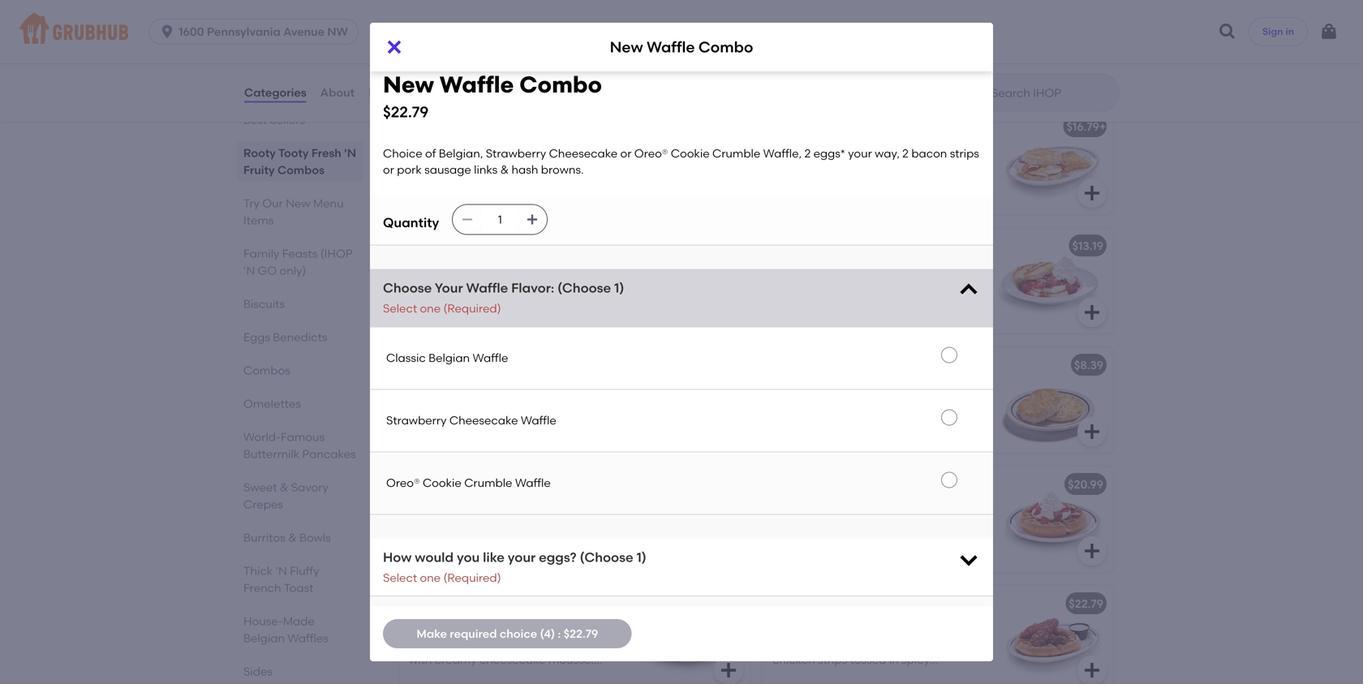 Task type: locate. For each thing, give the bounding box(es) containing it.
1)
[[614, 280, 624, 296], [637, 549, 647, 565]]

1 vertical spatial oreo®
[[441, 669, 480, 683]]

belgian inside golden-brown belgian waffle topped with creamy cheesecake mousse, fresh strawberries & whipped topping.
[[855, 501, 897, 514]]

gravy. down slow-
[[800, 40, 833, 54]]

toast
[[284, 581, 314, 595]]

new fresh strawberries & cream biscuit
[[773, 239, 997, 253]]

new for new fresh strawberries & cream biscuit combo image at the bottom
[[409, 358, 434, 372]]

1 select from the top
[[383, 302, 417, 315]]

waffle
[[647, 38, 695, 56], [440, 71, 514, 98], [466, 280, 508, 296], [473, 351, 508, 365], [521, 414, 557, 427], [515, 476, 551, 490], [437, 478, 473, 491], [937, 478, 973, 491], [567, 597, 603, 611]]

1 horizontal spatial may
[[450, 328, 474, 342]]

pork left your
[[409, 295, 434, 309]]

Search IHOP search field
[[990, 85, 1114, 101]]

smoked inside warm & flaky buttermilk biscuit served with hearty gravy, 2 eggs*, 2 pork sausage links, 2 hickory- smoked bacon strips & hash browns. *gravy may contain pork.
[[409, 311, 452, 325]]

creamy
[[842, 517, 884, 531], [435, 653, 477, 667]]

2 horizontal spatial beef
[[886, 23, 911, 37]]

buttermilk inside warm & flaky buttermilk biscuit served with hearty gravy, 2 eggs*, 2 pork sausage links, 2 hickory- smoked bacon strips & hash browns. *gravy may contain pork.
[[485, 262, 542, 276]]

strips inside fresh strawberries & cream biscuit with 2 eggs*, 2 hickory-smoked bacon strips or pork sausage links & hash browns.
[[447, 414, 477, 428]]

hearty inside a golden-battered beef steak smothered in hearty gravy.  *gravy may contain pork.
[[484, 40, 520, 54]]

*gravy down the steak
[[558, 40, 596, 54]]

waffle inside choose your waffle flavor: (choose 1) select one (required)
[[466, 280, 508, 296]]

one down your
[[420, 302, 441, 315]]

mousse,
[[908, 278, 953, 292], [773, 533, 818, 547], [549, 653, 594, 667]]

about button
[[319, 63, 356, 122]]

0 vertical spatial your
[[848, 146, 872, 160]]

0 vertical spatial served
[[409, 278, 446, 292]]

strawberries up strawberry cheesecake waffle
[[441, 381, 511, 395]]

way,
[[875, 146, 900, 160], [571, 533, 596, 547]]

eggs*, down the gravy
[[558, 278, 591, 292]]

0 vertical spatial new waffle combo
[[610, 38, 753, 56]]

$19.43 +
[[703, 239, 743, 253]]

new waffle combo image
[[628, 467, 750, 572]]

1) inside 'how would you like your eggs? (choose 1) select one (required)'
[[637, 549, 647, 565]]

0 horizontal spatial chicken
[[437, 120, 483, 133]]

gravy. for hearty
[[522, 40, 555, 54]]

biscuit left split at right
[[908, 262, 944, 276]]

1 horizontal spatial pork.
[[522, 328, 549, 342]]

hearty for flaky
[[474, 278, 510, 292]]

pork inside warm & flaky buttermilk biscuit served with hearty gravy, 2 eggs*, 2 pork sausage links, 2 hickory- smoked bacon strips & hash browns. *gravy may contain pork.
[[409, 295, 434, 309]]

flaky inside warm & flaky buttermilk biscuit served with hearty gravy, 2 eggs*, 2 pork sausage links, 2 hickory- smoked bacon strips & hash browns. *gravy may contain pork.
[[457, 262, 483, 276]]

1 one from the top
[[420, 302, 441, 315]]

sausage inside fresh strawberries & cream biscuit with 2 eggs*, 2 hickory-smoked bacon strips or pork sausage links & hash browns.
[[521, 414, 568, 428]]

your
[[435, 280, 463, 296]]

try
[[243, 196, 260, 210]]

2 vertical spatial your
[[508, 549, 536, 565]]

served inside warm & flaky buttermilk biscuit served with hearty gravy, 2 eggs*, 2 pork sausage links, 2 hickory- smoked bacon strips & hash browns. *gravy may contain pork.
[[409, 278, 446, 292]]

select down how
[[383, 571, 417, 585]]

new fresh strawberries & cream biscuit combo image
[[628, 347, 750, 453]]

strawberries,
[[802, 295, 873, 309]]

fresh strawberries & cream biscuit with 2 eggs*, 2 hickory-smoked bacon strips or pork sausage links & hash browns.
[[409, 381, 606, 444]]

(choose
[[558, 280, 611, 296], [580, 549, 634, 565]]

battered
[[463, 23, 512, 37]]

combo inside new waffle combo $22.79
[[519, 71, 602, 98]]

whipped left topping.
[[773, 550, 821, 564]]

1 vertical spatial mousse,
[[773, 533, 818, 547]]

waffle,
[[763, 146, 802, 160], [460, 533, 498, 547]]

beef right 'braised'
[[886, 23, 911, 37]]

browns. down you
[[438, 566, 481, 580]]

new strawberry cheesecake waffle image
[[992, 467, 1113, 572]]

strawberry cheesecake waffle
[[386, 414, 557, 427]]

0 vertical spatial 'n
[[243, 264, 255, 278]]

combos up omelettes
[[243, 364, 290, 377]]

strawberries for flaky
[[833, 239, 904, 253]]

0 vertical spatial select
[[383, 302, 417, 315]]

browns. inside warm & flaky buttermilk biscuit served with hearty gravy, 2 eggs*, 2 pork sausage links, 2 hickory- smoked bacon strips & hash browns. *gravy may contain pork.
[[566, 311, 609, 325]]

filled right :
[[572, 620, 598, 634]]

0 vertical spatial creamy
[[842, 517, 884, 531]]

0 horizontal spatial creamy
[[435, 653, 477, 667]]

flaky up strawberries,
[[820, 262, 846, 276]]

served down spicy
[[893, 669, 930, 683]]

fresh up old-
[[773, 295, 800, 309]]

gravy. for beef
[[800, 40, 833, 54]]

golden- for nashville
[[773, 620, 818, 634]]

brown inside the golden-brown belgian waffle topped with 4 buttermilk crispy chicken strips tossed in spicy nashville hot sauce & served wit
[[818, 620, 852, 634]]

choose
[[383, 280, 432, 296]]

topped for mousse,
[[773, 636, 813, 650]]

& inside golden-brown belgian waffle filled with oreo® cookie pieces & topped with creamy cheesecake mousse, more oreo® cookie piece
[[555, 636, 563, 650]]

1 gravy. from the left
[[522, 40, 555, 54]]

0 vertical spatial (required)
[[443, 302, 501, 315]]

& inside the golden-brown belgian waffle topped with 4 buttermilk crispy chicken strips tossed in spicy nashville hot sauce & served wit
[[882, 669, 890, 683]]

topped inside golden-brown belgian waffle filled with oreo® cookie pieces & topped with creamy cheesecake mousse, more oreo® cookie piece
[[566, 636, 607, 650]]

reviews button
[[368, 63, 415, 122]]

2 (required) from the top
[[443, 571, 501, 585]]

1 vertical spatial 'n
[[276, 564, 287, 578]]

belgian right classic
[[429, 351, 470, 365]]

pork down new fresh strawberries & cream biscuit combo
[[494, 414, 518, 428]]

waffle inside button
[[473, 351, 508, 365]]

topped
[[773, 517, 813, 531], [566, 636, 607, 650], [773, 636, 813, 650]]

strips inside warm & flaky buttermilk biscuit served with hearty gravy, 2 eggs*, 2 pork sausage links, 2 hickory- smoked bacon strips & hash browns. *gravy may contain pork.
[[494, 311, 523, 325]]

categories
[[244, 85, 306, 99]]

buttermilk
[[437, 239, 495, 253], [243, 447, 300, 461]]

2 one from the top
[[420, 571, 441, 585]]

a inside tender slow-braised beef in a rich beef gravy.
[[926, 23, 934, 37]]

belgian,
[[439, 146, 483, 160], [465, 501, 509, 514]]

brown for 4
[[818, 620, 852, 634]]

gravy. inside a golden-battered beef steak smothered in hearty gravy.  *gravy may contain pork.
[[522, 40, 555, 54]]

1 horizontal spatial $20.99
[[1068, 478, 1104, 491]]

1 vertical spatial buttermilk
[[243, 447, 300, 461]]

0 vertical spatial 1)
[[614, 280, 624, 296]]

belgian inside house-made belgian waffles
[[243, 631, 285, 645]]

strawberry inside button
[[386, 414, 447, 427]]

0 vertical spatial cheesecake
[[839, 278, 905, 292]]

pork. inside a golden-battered beef steak smothered in hearty gravy.  *gravy may contain pork.
[[481, 56, 509, 70]]

strawberry down classic
[[386, 414, 447, 427]]

filled up old-
[[784, 278, 810, 292]]

new buttermilk biscuit & gravy combo image
[[628, 228, 750, 334]]

famous
[[281, 430, 325, 444]]

a up syrup, at the top right of the page
[[876, 295, 883, 309]]

1 horizontal spatial whipped
[[838, 398, 886, 411]]

smoked inside fresh strawberries & cream biscuit with 2 eggs*, 2 hickory-smoked bacon strips or pork sausage links & hash browns.
[[534, 398, 577, 411]]

new inside button
[[409, 120, 434, 133]]

brown up 4
[[818, 620, 852, 634]]

1 vertical spatial one
[[420, 571, 441, 585]]

creamy inside golden-brown belgian waffle topped with creamy cheesecake mousse, fresh strawberries & whipped topping.
[[842, 517, 884, 531]]

belgian for new oreo® cookie crumble waffle
[[492, 620, 533, 634]]

bacon inside fresh strawberries & cream biscuit with 2 eggs*, 2 hickory-smoked bacon strips or pork sausage links & hash browns.
[[409, 414, 445, 428]]

0 vertical spatial fresh
[[773, 295, 800, 309]]

in
[[914, 23, 924, 37], [1286, 25, 1294, 37], [471, 40, 481, 54], [889, 653, 899, 667]]

0 vertical spatial $22.79
[[383, 103, 429, 121]]

'n left go
[[243, 264, 255, 278]]

& inside golden-brown belgian waffle topped with creamy cheesecake mousse, fresh strawberries & whipped topping.
[[921, 533, 929, 547]]

biscuit inside warm & flaky buttermilk biscuit split & filled with cheesecake mousse, fresh strawberries, a drizzle of our old-fashioned syrup, whipped topping & powdered sugar.
[[908, 262, 944, 276]]

1 vertical spatial whipped
[[838, 398, 886, 411]]

buttermilk inside world-famous buttermilk pancakes
[[243, 447, 300, 461]]

cream for biscuit
[[555, 358, 593, 372]]

served down quantity
[[409, 278, 446, 292]]

best
[[243, 113, 267, 127]]

0 horizontal spatial $20.99
[[705, 597, 740, 611]]

0 horizontal spatial may
[[409, 56, 433, 70]]

combos down tooty
[[278, 163, 325, 177]]

may
[[409, 56, 433, 70], [450, 328, 474, 342]]

browns. down the sandwich
[[541, 163, 584, 177]]

1 vertical spatial 1)
[[637, 549, 647, 565]]

new country fried steak image
[[628, 0, 750, 95]]

fresh
[[773, 295, 800, 309], [821, 533, 848, 547]]

nw
[[327, 25, 348, 39]]

pork up quantity
[[397, 163, 422, 177]]

hash inside fresh strawberries & cream biscuit with 2 eggs*, 2 hickory-smoked bacon strips or pork sausage links & hash browns.
[[409, 431, 436, 444]]

brown right make on the left of the page
[[454, 620, 489, 634]]

& inside sweet & savory crepes
[[280, 480, 288, 494]]

1 vertical spatial hickory-
[[489, 398, 534, 411]]

waffle for chicken
[[899, 620, 933, 634]]

fresh left 'n
[[312, 146, 342, 160]]

cheesecake up strawberries on the bottom of page
[[886, 517, 953, 531]]

(required) down your
[[443, 302, 501, 315]]

waffle up pieces
[[536, 620, 569, 634]]

a inside warm & flaky buttermilk biscuit split & filled with cheesecake mousse, fresh strawberries, a drizzle of our old-fashioned syrup, whipped topping & powdered sugar.
[[876, 295, 883, 309]]

smoked
[[409, 311, 452, 325], [534, 398, 577, 411]]

0 horizontal spatial +
[[736, 239, 743, 253]]

may up classic belgian waffle
[[450, 328, 474, 342]]

2 horizontal spatial $22.79
[[1069, 597, 1104, 611]]

warm for buttermilk
[[409, 262, 443, 276]]

hickory- down the gravy,
[[524, 295, 569, 309]]

nashville inside the golden-brown belgian waffle topped with 4 buttermilk crispy chicken strips tossed in spicy nashville hot sauce & served wit
[[773, 669, 822, 683]]

combo
[[699, 38, 753, 56], [519, 71, 602, 98], [585, 239, 627, 253], [636, 358, 678, 372], [476, 478, 518, 491]]

new fresh strawberries & cream biscuit image
[[992, 228, 1113, 334]]

0 horizontal spatial buttermilk
[[243, 447, 300, 461]]

golden- inside the golden-brown belgian waffle topped with 4 buttermilk crispy chicken strips tossed in spicy nashville hot sauce & served wit
[[773, 620, 818, 634]]

brown for creamy
[[818, 501, 852, 514]]

1 horizontal spatial a
[[926, 23, 934, 37]]

1 horizontal spatial waffle,
[[763, 146, 802, 160]]

0 horizontal spatial fresh
[[773, 295, 800, 309]]

new for new fresh strawberries & cream biscuit image
[[773, 239, 798, 253]]

0 horizontal spatial mousse,
[[549, 653, 594, 667]]

mousse, inside golden-brown belgian waffle topped with creamy cheesecake mousse, fresh strawberries & whipped topping.
[[773, 533, 818, 547]]

in down battered
[[471, 40, 481, 54]]

0 horizontal spatial eggs*,
[[444, 398, 478, 411]]

1 vertical spatial pork.
[[522, 328, 549, 342]]

golden- up more
[[409, 620, 454, 634]]

(ihop
[[320, 247, 353, 261]]

select
[[383, 302, 417, 315], [383, 571, 417, 585]]

gravy.
[[522, 40, 555, 54], [800, 40, 833, 54]]

svg image
[[1218, 22, 1238, 41], [159, 24, 175, 40], [719, 183, 739, 203], [1083, 183, 1102, 203], [461, 213, 474, 226], [1083, 303, 1102, 322], [1083, 422, 1102, 441], [719, 661, 739, 680]]

served down topping
[[773, 398, 809, 411]]

1 horizontal spatial your
[[545, 533, 569, 547]]

0 horizontal spatial of
[[425, 146, 436, 160]]

1 vertical spatial cream
[[555, 358, 593, 372]]

strawberries up warm & flaky buttermilk biscuit split & filled with cheesecake mousse, fresh strawberries, a drizzle of our old-fashioned syrup, whipped topping & powdered sugar.
[[833, 239, 904, 253]]

0 horizontal spatial beef
[[515, 23, 540, 37]]

0 horizontal spatial *gravy
[[409, 328, 447, 342]]

0 vertical spatial (choose
[[558, 280, 611, 296]]

waffles down made
[[288, 631, 329, 645]]

strawberry up eggs?
[[512, 501, 572, 514]]

1 vertical spatial creamy
[[435, 653, 477, 667]]

flaky for hearty
[[457, 262, 483, 276]]

0 vertical spatial $20.99
[[1068, 478, 1104, 491]]

2 gravy. from the left
[[800, 40, 833, 54]]

contain down links, on the top left
[[477, 328, 519, 342]]

2 horizontal spatial mousse,
[[908, 278, 953, 292]]

bowls
[[300, 531, 331, 545]]

$8.39
[[1075, 358, 1104, 372]]

1 vertical spatial filled
[[572, 620, 598, 634]]

pancakes
[[302, 447, 356, 461]]

waffle inside the golden-brown belgian waffle topped with 4 buttermilk crispy chicken strips tossed in spicy nashville hot sauce & served wit
[[899, 620, 933, 634]]

waffles up crispy
[[937, 597, 979, 611]]

new for the new nashville hot chicken & waffles image
[[773, 597, 798, 611]]

0 vertical spatial cookie
[[477, 636, 513, 650]]

1 vertical spatial cookie
[[483, 669, 519, 683]]

belgian down house-
[[243, 631, 285, 645]]

hearty down battered
[[484, 40, 520, 54]]

a golden-battered beef steak smothered in hearty gravy.  *gravy may contain pork.
[[409, 23, 596, 70]]

old-
[[773, 311, 797, 325]]

hickory- inside warm & flaky buttermilk biscuit served with hearty gravy, 2 eggs*, 2 pork sausage links, 2 hickory- smoked bacon strips & hash browns. *gravy may contain pork.
[[524, 295, 569, 309]]

golden- for strawberry
[[773, 501, 818, 514]]

1 horizontal spatial eggs*,
[[558, 278, 591, 292]]

belgian, down oreo® cookie crumble waffle
[[465, 501, 509, 514]]

pork.
[[481, 56, 509, 70], [522, 328, 549, 342]]

svg image inside main navigation navigation
[[1320, 22, 1339, 41]]

(required) down you
[[443, 571, 501, 585]]

creamy inside golden-brown belgian waffle filled with oreo® cookie pieces & topped with creamy cheesecake mousse, more oreo® cookie piece
[[435, 653, 477, 667]]

2 vertical spatial mousse,
[[549, 653, 594, 667]]

may inside a golden-battered beef steak smothered in hearty gravy.  *gravy may contain pork.
[[409, 56, 433, 70]]

brown inside golden-brown belgian waffle filled with oreo® cookie pieces & topped with creamy cheesecake mousse, more oreo® cookie piece
[[454, 620, 489, 634]]

waffle up strawberries on the bottom of page
[[899, 501, 933, 514]]

of down oreo® cookie crumble waffle
[[451, 501, 462, 514]]

warm left the flaky
[[773, 381, 806, 395]]

one down would
[[420, 571, 441, 585]]

*gravy up classic belgian waffle
[[409, 328, 447, 342]]

0 vertical spatial may
[[409, 56, 433, 70]]

0 vertical spatial one
[[420, 302, 441, 315]]

1 flaky from the left
[[457, 262, 483, 276]]

items
[[243, 213, 274, 227]]

0 horizontal spatial waffles
[[288, 631, 329, 645]]

brown
[[818, 501, 852, 514], [454, 620, 489, 634], [818, 620, 852, 634]]

1 vertical spatial select
[[383, 571, 417, 585]]

flaky up your
[[457, 262, 483, 276]]

belgian for new nashville hot chicken & waffles
[[855, 620, 897, 634]]

eggs*, inside fresh strawberries & cream biscuit with 2 eggs*, 2 hickory-smoked bacon strips or pork sausage links & hash browns.
[[444, 398, 478, 411]]

belgian, down new chicken biscuit sandwich
[[439, 146, 483, 160]]

'n right thick at the bottom left
[[276, 564, 287, 578]]

contain
[[436, 56, 478, 70], [477, 328, 519, 342]]

0 horizontal spatial new waffle combo
[[409, 478, 518, 491]]

omelettes
[[243, 397, 301, 411]]

flaky
[[457, 262, 483, 276], [820, 262, 846, 276]]

brown down the new strawberry cheesecake waffle
[[818, 501, 852, 514]]

(choose right eggs?
[[580, 549, 634, 565]]

chicken
[[437, 120, 483, 133], [877, 597, 923, 611]]

of
[[425, 146, 436, 160], [923, 295, 934, 309], [451, 501, 462, 514]]

buttermilk up tossed
[[851, 636, 907, 650]]

$22.79 inside new waffle combo $22.79
[[383, 103, 429, 121]]

1 horizontal spatial of
[[451, 501, 462, 514]]

warm
[[409, 262, 443, 276], [773, 262, 806, 276], [773, 381, 806, 395]]

rooty
[[243, 146, 276, 160]]

cheesecake up oreo® cookie crumble waffle
[[449, 414, 518, 427]]

gravy. down the steak
[[522, 40, 555, 54]]

sign
[[1263, 25, 1284, 37]]

new for new strawberry cheesecake waffle "image"
[[773, 478, 798, 491]]

one
[[420, 302, 441, 315], [420, 571, 441, 585]]

2 horizontal spatial of
[[923, 295, 934, 309]]

0 vertical spatial nashville
[[800, 597, 852, 611]]

beef left the steak
[[515, 23, 540, 37]]

creamy up strawberries on the bottom of page
[[842, 517, 884, 531]]

1 vertical spatial smoked
[[534, 398, 577, 411]]

oreo® up more
[[435, 636, 474, 650]]

fresh inside rooty tooty fresh 'n fruity combos
[[312, 146, 342, 160]]

select down choose
[[383, 302, 417, 315]]

0 vertical spatial combos
[[278, 163, 325, 177]]

oreo® right more
[[441, 669, 480, 683]]

1 vertical spatial may
[[450, 328, 474, 342]]

1 horizontal spatial filled
[[784, 278, 810, 292]]

1 (required) from the top
[[443, 302, 501, 315]]

in inside tender slow-braised beef in a rich beef gravy.
[[914, 23, 924, 37]]

waffle inside golden-brown belgian waffle filled with oreo® cookie pieces & topped with creamy cheesecake mousse, more oreo® cookie piece
[[536, 620, 569, 634]]

house-made belgian waffles
[[243, 614, 329, 645]]

0 vertical spatial way,
[[875, 146, 900, 160]]

1 vertical spatial eggs*,
[[444, 398, 478, 411]]

1 vertical spatial +
[[736, 239, 743, 253]]

1 vertical spatial strawberries
[[470, 358, 541, 372]]

brown for oreo®
[[454, 620, 489, 634]]

0 horizontal spatial $22.79
[[383, 103, 429, 121]]

try our new menu items
[[243, 196, 344, 227]]

hickory- up strawberry cheesecake waffle
[[489, 398, 534, 411]]

1 vertical spatial *gravy
[[409, 328, 447, 342]]

cookie down make required choice (4) : $22.79
[[483, 669, 519, 683]]

sausage down new fresh strawberries & cream biscuit combo
[[521, 414, 568, 428]]

2 vertical spatial $22.79
[[564, 627, 598, 641]]

whipped up sugar. at the right of the page
[[892, 311, 940, 325]]

belgian for new strawberry cheesecake waffle
[[855, 501, 897, 514]]

1 vertical spatial fresh
[[821, 533, 848, 547]]

cheesecake
[[549, 146, 618, 160], [449, 414, 518, 427], [865, 478, 934, 491], [409, 517, 478, 531]]

new waffle combo $22.79
[[383, 71, 602, 121]]

contain inside a golden-battered beef steak smothered in hearty gravy.  *gravy may contain pork.
[[436, 56, 478, 70]]

your
[[848, 146, 872, 160], [545, 533, 569, 547], [508, 549, 536, 565]]

1 horizontal spatial flaky
[[820, 262, 846, 276]]

warm up old-
[[773, 262, 806, 276]]

'n inside family feasts (ihop 'n go only)
[[243, 264, 255, 278]]

hearty up links, on the top left
[[474, 278, 510, 292]]

biscuit for eggs*,
[[544, 262, 581, 276]]

fresh inside warm & flaky buttermilk biscuit split & filled with cheesecake mousse, fresh strawberries, a drizzle of our old-fashioned syrup, whipped topping & powdered sugar.
[[773, 295, 800, 309]]

gravy. inside tender slow-braised beef in a rich beef gravy.
[[800, 40, 833, 54]]

smoked down your
[[409, 311, 452, 325]]

whipped down the flaky
[[838, 398, 886, 411]]

(4)
[[540, 627, 555, 641]]

warm inside warm & flaky buttermilk biscuit served with hearty gravy, 2 eggs*, 2 pork sausage links, 2 hickory- smoked bacon strips & hash browns. *gravy may contain pork.
[[409, 262, 443, 276]]

2 flaky from the left
[[820, 262, 846, 276]]

waffle inside golden-brown belgian waffle topped with creamy cheesecake mousse, fresh strawberries & whipped topping.
[[899, 501, 933, 514]]

warm for fresh
[[773, 262, 806, 276]]

(choose down the gravy
[[558, 280, 611, 296]]

one inside 'how would you like your eggs? (choose 1) select one (required)'
[[420, 571, 441, 585]]

beef inside a golden-battered beef steak smothered in hearty gravy.  *gravy may contain pork.
[[515, 23, 540, 37]]

golden- inside golden-brown belgian waffle topped with creamy cheesecake mousse, fresh strawberries & whipped topping.
[[773, 501, 818, 514]]

2 select from the top
[[383, 571, 417, 585]]

waffle for crumble
[[536, 620, 569, 634]]

sausage right like
[[521, 550, 568, 564]]

biscuit inside button
[[485, 120, 523, 133]]

filled inside warm & flaky buttermilk biscuit split & filled with cheesecake mousse, fresh strawberries, a drizzle of our old-fashioned syrup, whipped topping & powdered sugar.
[[784, 278, 810, 292]]

sellers
[[270, 113, 305, 127]]

0 vertical spatial *gravy
[[558, 40, 596, 54]]

0 vertical spatial belgian,
[[439, 146, 483, 160]]

contain down smothered
[[436, 56, 478, 70]]

buttermilk down 'input item quantity' number field
[[437, 239, 495, 253]]

fresh
[[312, 146, 342, 160], [800, 239, 830, 253], [437, 358, 467, 372], [409, 381, 438, 395]]

sausage left links, on the top left
[[437, 295, 483, 309]]

2 horizontal spatial whipped
[[892, 311, 940, 325]]

served inside warm & flaky buttermilk biscuit served with whipped real butter.
[[773, 398, 809, 411]]

belgian down the new strawberry cheesecake waffle
[[855, 501, 897, 514]]

0 vertical spatial strawberries
[[833, 239, 904, 253]]

new fresh strawberries & cream biscuit combo
[[409, 358, 678, 372]]

+ for $16.79 +
[[1100, 120, 1106, 133]]

new waffle combo
[[610, 38, 753, 56], [409, 478, 518, 491]]

strawberries
[[833, 239, 904, 253], [470, 358, 541, 372], [441, 381, 511, 395]]

new for new buttermilk biscuit & gravy combo image
[[409, 239, 434, 253]]

1) inside choose your waffle flavor: (choose 1) select one (required)
[[614, 280, 624, 296]]

with inside warm & flaky buttermilk biscuit split & filled with cheesecake mousse, fresh strawberries, a drizzle of our old-fashioned syrup, whipped topping & powdered sugar.
[[813, 278, 836, 292]]

brown inside golden-brown belgian waffle topped with creamy cheesecake mousse, fresh strawberries & whipped topping.
[[818, 501, 852, 514]]

1 vertical spatial (required)
[[443, 571, 501, 585]]

2 horizontal spatial served
[[893, 669, 930, 683]]

in right sign
[[1286, 25, 1294, 37]]

new for "new waffle combo" image
[[409, 478, 434, 491]]

fashioned
[[797, 311, 854, 325]]

$20.99 for new oreo® cookie crumble waffle
[[705, 597, 740, 611]]

svg image
[[1320, 22, 1339, 41], [385, 37, 404, 57], [719, 64, 739, 84], [1083, 64, 1102, 84], [526, 213, 539, 226], [958, 279, 980, 301], [1083, 541, 1102, 561], [958, 548, 980, 571], [1083, 661, 1102, 680]]

oreo®
[[435, 636, 474, 650], [441, 669, 480, 683]]

cheesecake inside golden-brown belgian waffle topped with creamy cheesecake mousse, fresh strawberries & whipped topping.
[[886, 517, 953, 531]]

buttermilk up real
[[851, 381, 908, 395]]

new inside new waffle combo $22.79
[[383, 71, 434, 98]]

0 horizontal spatial whipped
[[773, 550, 821, 564]]

0 vertical spatial eggs*,
[[558, 278, 591, 292]]

chicken right hot
[[877, 597, 923, 611]]

0 vertical spatial mousse,
[[908, 278, 953, 292]]

waffle inside new waffle combo $22.79
[[440, 71, 514, 98]]

classic
[[386, 351, 426, 365]]

a left rich
[[926, 23, 934, 37]]

pork. up new fresh strawberries & cream biscuit combo
[[522, 328, 549, 342]]

nashville down chicken
[[773, 669, 822, 683]]

strips
[[950, 146, 979, 160], [494, 311, 523, 325], [447, 414, 477, 428], [447, 550, 477, 564], [818, 653, 847, 667]]

eggs benedicts
[[243, 330, 327, 344]]

hickory- inside fresh strawberries & cream biscuit with 2 eggs*, 2 hickory-smoked bacon strips or pork sausage links & hash browns.
[[489, 398, 534, 411]]

strawberry up golden-brown belgian waffle topped with creamy cheesecake mousse, fresh strawberries & whipped topping.
[[800, 478, 862, 491]]

0 vertical spatial contain
[[436, 56, 478, 70]]

2 vertical spatial served
[[893, 669, 930, 683]]

belgian inside golden-brown belgian waffle filled with oreo® cookie pieces & topped with creamy cheesecake mousse, more oreo® cookie piece
[[492, 620, 533, 634]]

with inside fresh strawberries & cream biscuit with 2 eggs*, 2 hickory-smoked bacon strips or pork sausage links & hash browns.
[[409, 398, 432, 411]]

cookie
[[477, 636, 513, 650], [483, 669, 519, 683]]

buttermilk down the new fresh strawberries & cream biscuit
[[849, 262, 905, 276]]

1 horizontal spatial chicken
[[877, 597, 923, 611]]

nashville left hot
[[800, 597, 852, 611]]

cookie left pieces
[[477, 636, 513, 650]]

with inside the golden-brown belgian waffle topped with 4 buttermilk crispy chicken strips tossed in spicy nashville hot sauce & served wit
[[816, 636, 839, 650]]

cheesecake down make required choice (4) : $22.79
[[480, 653, 546, 667]]

0 vertical spatial cream
[[918, 239, 957, 253]]

1 horizontal spatial smoked
[[534, 398, 577, 411]]

golden-brown belgian waffle topped with creamy cheesecake mousse, fresh strawberries & whipped topping.
[[773, 501, 953, 564]]

buttermilk inside warm & flaky buttermilk biscuit served with whipped real butter.
[[851, 381, 908, 395]]

a
[[926, 23, 934, 37], [876, 295, 883, 309]]

waffles
[[937, 597, 979, 611], [288, 631, 329, 645]]

2 vertical spatial cheesecake
[[480, 653, 546, 667]]



Task type: vqa. For each thing, say whether or not it's contained in the screenshot.
the bottommost 0.44
no



Task type: describe. For each thing, give the bounding box(es) containing it.
may inside warm & flaky buttermilk biscuit served with hearty gravy, 2 eggs*, 2 pork sausage links, 2 hickory- smoked bacon strips & hash browns. *gravy may contain pork.
[[450, 328, 474, 342]]

1600
[[179, 25, 204, 39]]

hash inside warm & flaky buttermilk biscuit served with hearty gravy, 2 eggs*, 2 pork sausage links, 2 hickory- smoked bacon strips & hash browns. *gravy may contain pork.
[[537, 311, 564, 325]]

0 vertical spatial of
[[425, 146, 436, 160]]

pennsylvania
[[207, 25, 281, 39]]

warm & flaky buttermilk biscuit split & filled with cheesecake mousse, fresh strawberries, a drizzle of our old-fashioned syrup, whipped topping & powdered sugar.
[[773, 262, 970, 342]]

1 vertical spatial choice
[[409, 501, 449, 514]]

strawberry cheesecake waffle button
[[370, 390, 993, 451]]

hash down the sandwich
[[512, 163, 538, 177]]

sweet & savory crepes
[[243, 480, 329, 511]]

best sellers
[[243, 113, 305, 127]]

our
[[937, 295, 955, 309]]

fresh inside fresh strawberries & cream biscuit with 2 eggs*, 2 hickory-smoked bacon strips or pork sausage links & hash browns.
[[409, 381, 438, 395]]

oreo® cookie crumble waffle
[[386, 476, 551, 490]]

0 horizontal spatial waffle,
[[460, 533, 498, 547]]

how would you like your eggs? (choose 1) select one (required)
[[383, 549, 647, 585]]

syrup,
[[857, 311, 890, 325]]

1 horizontal spatial buttermilk
[[437, 239, 495, 253]]

1600 pennsylvania avenue nw
[[179, 25, 348, 39]]

1 vertical spatial new waffle combo
[[409, 478, 518, 491]]

oreo® inside button
[[386, 476, 420, 490]]

*gravy inside warm & flaky buttermilk biscuit served with hearty gravy, 2 eggs*, 2 pork sausage links, 2 hickory- smoked bacon strips & hash browns. *gravy may contain pork.
[[409, 328, 447, 342]]

cheesecake inside warm & flaky buttermilk biscuit split & filled with cheesecake mousse, fresh strawberries, a drizzle of our old-fashioned syrup, whipped topping & powdered sugar.
[[839, 278, 905, 292]]

braised
[[842, 23, 884, 37]]

biscuit inside fresh strawberries & cream biscuit with 2 eggs*, 2 hickory-smoked bacon strips or pork sausage links & hash browns.
[[566, 381, 602, 395]]

links inside fresh strawberries & cream biscuit with 2 eggs*, 2 hickory-smoked bacon strips or pork sausage links & hash browns.
[[571, 414, 594, 428]]

cheesecake up would
[[409, 517, 478, 531]]

1 horizontal spatial beef
[[773, 40, 798, 54]]

golden-
[[420, 23, 463, 37]]

1 vertical spatial belgian,
[[465, 501, 509, 514]]

whipped inside warm & flaky buttermilk biscuit served with whipped real butter.
[[838, 398, 886, 411]]

fresh right classic
[[437, 358, 467, 372]]

steak
[[542, 23, 572, 37]]

of inside warm & flaky buttermilk biscuit split & filled with cheesecake mousse, fresh strawberries, a drizzle of our old-fashioned syrup, whipped topping & powdered sugar.
[[923, 295, 934, 309]]

combos inside rooty tooty fresh 'n fruity combos
[[278, 163, 325, 177]]

new pot roast image
[[992, 0, 1113, 95]]

mousse, inside golden-brown belgian waffle filled with oreo® cookie pieces & topped with creamy cheesecake mousse, more oreo® cookie piece
[[549, 653, 594, 667]]

strawberries inside fresh strawberries & cream biscuit with 2 eggs*, 2 hickory-smoked bacon strips or pork sausage links & hash browns.
[[441, 381, 511, 395]]

thick
[[243, 564, 273, 578]]

spicy
[[902, 653, 930, 667]]

links,
[[486, 295, 513, 309]]

(choose inside choose your waffle flavor: (choose 1) select one (required)
[[558, 280, 611, 296]]

served inside the golden-brown belgian waffle topped with 4 buttermilk crispy chicken strips tossed in spicy nashville hot sauce & served wit
[[893, 669, 930, 683]]

new inside try our new menu items
[[286, 196, 310, 210]]

svg image inside '1600 pennsylvania avenue nw' button
[[159, 24, 175, 40]]

make required choice (4) : $22.79
[[417, 627, 598, 641]]

new for new oreo® cookie crumble waffle image
[[409, 597, 434, 611]]

house-
[[243, 614, 283, 628]]

new breakfast biscuit sandwich image
[[992, 109, 1113, 214]]

Input item quantity number field
[[482, 205, 518, 234]]

sausage down new chicken biscuit sandwich
[[425, 163, 471, 177]]

4
[[842, 636, 848, 650]]

topping.
[[823, 550, 870, 564]]

sign in button
[[1249, 17, 1308, 46]]

gravy,
[[513, 278, 546, 292]]

a
[[409, 23, 417, 37]]

flaky for filled
[[820, 262, 846, 276]]

tender
[[773, 23, 810, 37]]

bacon inside warm & flaky buttermilk biscuit served with hearty gravy, 2 eggs*, 2 pork sausage links, 2 hickory- smoked bacon strips & hash browns. *gravy may contain pork.
[[455, 311, 491, 325]]

make
[[417, 627, 447, 641]]

buttermilk inside the golden-brown belgian waffle topped with 4 buttermilk crispy chicken strips tossed in spicy nashville hot sauce & served wit
[[851, 636, 907, 650]]

with inside golden-brown belgian waffle topped with creamy cheesecake mousse, fresh strawberries & whipped topping.
[[816, 517, 839, 531]]

mousse, inside warm & flaky buttermilk biscuit split & filled with cheesecake mousse, fresh strawberries, a drizzle of our old-fashioned syrup, whipped topping & powdered sugar.
[[908, 278, 953, 292]]

cheesecake down the sandwich
[[549, 146, 618, 160]]

& inside warm & flaky buttermilk biscuit served with whipped real butter.
[[809, 381, 817, 395]]

pieces
[[516, 636, 552, 650]]

0 horizontal spatial eggs*
[[510, 533, 542, 547]]

browns. inside fresh strawberries & cream biscuit with 2 eggs*, 2 hickory-smoked bacon strips or pork sausage links & hash browns.
[[438, 431, 481, 444]]

in inside sign in button
[[1286, 25, 1294, 37]]

with inside warm & flaky buttermilk biscuit served with whipped real butter.
[[812, 398, 835, 411]]

beef for steak
[[515, 23, 540, 37]]

buttermilk for with
[[849, 262, 905, 276]]

categories button
[[243, 63, 307, 122]]

choice
[[500, 627, 537, 641]]

like
[[483, 549, 505, 565]]

flavor:
[[511, 280, 554, 296]]

svg image up $8.39
[[1083, 303, 1102, 322]]

thick 'n fluffy french toast
[[243, 564, 319, 595]]

fresh up strawberries,
[[800, 239, 830, 253]]

select inside 'how would you like your eggs? (choose 1) select one (required)'
[[383, 571, 417, 585]]

0 vertical spatial oreo®
[[435, 636, 474, 650]]

0 vertical spatial eggs*
[[814, 146, 846, 160]]

warm inside warm & flaky buttermilk biscuit served with whipped real butter.
[[773, 381, 806, 395]]

burritos & bowls
[[243, 531, 331, 545]]

chicken
[[773, 653, 815, 667]]

split
[[947, 262, 970, 276]]

rich
[[937, 23, 957, 37]]

biscuit for mousse,
[[908, 262, 944, 276]]

cream for biscuit
[[918, 239, 957, 253]]

menu
[[313, 196, 344, 210]]

quantity
[[383, 215, 439, 230]]

0 vertical spatial waffles
[[937, 597, 979, 611]]

fluffy
[[290, 564, 319, 578]]

slow-
[[813, 23, 842, 37]]

main navigation navigation
[[0, 0, 1363, 63]]

you
[[457, 549, 480, 565]]

strawberry down new chicken biscuit sandwich
[[486, 146, 546, 160]]

strawberries
[[850, 533, 918, 547]]

rooty tooty fresh 'n fruity combos
[[243, 146, 356, 177]]

classic belgian waffle button
[[370, 327, 993, 389]]

0 vertical spatial waffle,
[[763, 146, 802, 160]]

flaky
[[820, 381, 849, 395]]

about
[[320, 85, 355, 99]]

drizzle
[[886, 295, 920, 309]]

strawberries for &
[[470, 358, 541, 372]]

buttermilk for gravy,
[[485, 262, 542, 276]]

0 vertical spatial choice
[[383, 146, 423, 160]]

whipped inside golden-brown belgian waffle topped with creamy cheesecake mousse, fresh strawberries & whipped topping.
[[773, 550, 821, 564]]

made
[[283, 614, 315, 628]]

new chicken biscuit sandwich button
[[399, 109, 750, 214]]

sandwich
[[526, 120, 580, 133]]

+ for $19.43 +
[[736, 239, 743, 253]]

benedicts
[[273, 330, 327, 344]]

cheesecake up strawberries on the bottom of page
[[865, 478, 934, 491]]

in inside a golden-battered beef steak smothered in hearty gravy.  *gravy may contain pork.
[[471, 40, 481, 54]]

crumble inside button
[[464, 476, 512, 490]]

0 vertical spatial links
[[474, 163, 498, 177]]

hearty for battered
[[484, 40, 520, 54]]

golden- for oreo®
[[409, 620, 454, 634]]

topped for 2
[[773, 517, 813, 531]]

cream inside fresh strawberries & cream biscuit with 2 eggs*, 2 hickory-smoked bacon strips or pork sausage links & hash browns.
[[525, 381, 563, 395]]

family feasts (ihop 'n go only)
[[243, 247, 353, 278]]

new chicken biscuit sandwich
[[409, 120, 580, 133]]

burritos
[[243, 531, 285, 545]]

tender slow-braised beef in a rich beef gravy.
[[773, 23, 957, 54]]

svg image left 'input item quantity' number field
[[461, 213, 474, 226]]

$16.79 +
[[1067, 120, 1106, 133]]

savory
[[291, 480, 329, 494]]

sauce
[[846, 669, 879, 683]]

$13.19
[[1073, 239, 1104, 253]]

french
[[243, 581, 281, 595]]

new buttermilk biscuit image
[[992, 347, 1113, 453]]

required
[[450, 627, 497, 641]]

one inside choose your waffle flavor: (choose 1) select one (required)
[[420, 302, 441, 315]]

sides
[[243, 665, 273, 678]]

world-
[[243, 430, 281, 444]]

new oreo® cookie crumble waffle image
[[628, 586, 750, 684]]

chicken inside button
[[437, 120, 483, 133]]

pork right you
[[494, 550, 518, 564]]

$16.79
[[1067, 120, 1100, 133]]

1 horizontal spatial new waffle combo
[[610, 38, 753, 56]]

contain inside warm & flaky buttermilk biscuit served with hearty gravy, 2 eggs*, 2 pork sausage links, 2 hickory- smoked bacon strips & hash browns. *gravy may contain pork.
[[477, 328, 519, 342]]

more
[[409, 669, 438, 683]]

0 horizontal spatial way,
[[571, 533, 596, 547]]

svg image up '$13.19'
[[1083, 183, 1102, 203]]

cheesecake inside the "strawberry cheesecake waffle" button
[[449, 414, 518, 427]]

strips inside the golden-brown belgian waffle topped with 4 buttermilk crispy chicken strips tossed in spicy nashville hot sauce & served wit
[[818, 653, 847, 667]]

or inside fresh strawberries & cream biscuit with 2 eggs*, 2 hickory-smoked bacon strips or pork sausage links & hash browns.
[[480, 414, 491, 428]]

1 vertical spatial combos
[[243, 364, 290, 377]]

svg image left chicken
[[719, 661, 739, 680]]

waffles inside house-made belgian waffles
[[288, 631, 329, 645]]

served for warm & flaky buttermilk biscuit served with hearty gravy, 2 eggs*, 2 pork sausage links, 2 hickory- smoked bacon strips & hash browns. *gravy may contain pork.
[[409, 278, 446, 292]]

new strawberry cheesecake waffle
[[773, 478, 973, 491]]

2 vertical spatial links
[[571, 550, 594, 564]]

in inside the golden-brown belgian waffle topped with 4 buttermilk crispy chicken strips tossed in spicy nashville hot sauce & served wit
[[889, 653, 899, 667]]

biscuit inside warm & flaky buttermilk biscuit served with whipped real butter.
[[910, 381, 947, 395]]

eggs*, inside warm & flaky buttermilk biscuit served with hearty gravy, 2 eggs*, 2 pork sausage links, 2 hickory- smoked bacon strips & hash browns. *gravy may contain pork.
[[558, 278, 591, 292]]

biscuits
[[243, 297, 285, 311]]

cookie inside oreo® cookie crumble waffle button
[[423, 476, 462, 490]]

new for new chicken biscuit sandwich image in the top of the page
[[409, 120, 434, 133]]

0 vertical spatial choice of belgian, strawberry cheesecake or oreo® cookie crumble waffle, 2 eggs* your way, 2 bacon strips or pork sausage links & hash browns.
[[383, 146, 982, 177]]

belgian inside classic belgian waffle button
[[429, 351, 470, 365]]

golden-brown belgian waffle filled with oreo® cookie pieces & topped with creamy cheesecake mousse, more oreo® cookie piece
[[409, 620, 607, 684]]

sausage inside warm & flaky buttermilk biscuit served with hearty gravy, 2 eggs*, 2 pork sausage links, 2 hickory- smoked bacon strips & hash browns. *gravy may contain pork.
[[437, 295, 483, 309]]

1 vertical spatial chicken
[[877, 597, 923, 611]]

buttermilk for real
[[851, 381, 908, 395]]

gravy
[[549, 239, 582, 253]]

svg image up $19.43 +
[[719, 183, 739, 203]]

fruity
[[243, 163, 275, 177]]

:
[[558, 627, 561, 641]]

new chicken biscuit sandwich image
[[628, 109, 750, 214]]

fresh inside golden-brown belgian waffle topped with creamy cheesecake mousse, fresh strawberries & whipped topping.
[[821, 533, 848, 547]]

real
[[888, 398, 910, 411]]

filled inside golden-brown belgian waffle filled with oreo® cookie pieces & topped with creamy cheesecake mousse, more oreo® cookie piece
[[572, 620, 598, 634]]

hot
[[825, 669, 843, 683]]

eggs?
[[539, 549, 577, 565]]

your inside 'how would you like your eggs? (choose 1) select one (required)'
[[508, 549, 536, 565]]

sweet
[[243, 480, 277, 494]]

1 vertical spatial $22.79
[[1069, 597, 1104, 611]]

(required) inside choose your waffle flavor: (choose 1) select one (required)
[[443, 302, 501, 315]]

world-famous buttermilk pancakes
[[243, 430, 356, 461]]

oreo® cookie crumble waffle button
[[370, 452, 993, 514]]

new nashville hot chicken & waffles image
[[992, 586, 1113, 684]]

hash down would
[[409, 566, 436, 580]]

1 vertical spatial choice of belgian, strawberry cheesecake or oreo® cookie crumble waffle, 2 eggs* your way, 2 bacon strips or pork sausage links & hash browns.
[[409, 501, 606, 580]]

pork inside fresh strawberries & cream biscuit with 2 eggs*, 2 hickory-smoked bacon strips or pork sausage links & hash browns.
[[494, 414, 518, 428]]

reviews
[[369, 85, 414, 99]]

waffle for waffle
[[899, 501, 933, 514]]

whipped inside warm & flaky buttermilk biscuit split & filled with cheesecake mousse, fresh strawberries, a drizzle of our old-fashioned syrup, whipped topping & powdered sugar.
[[892, 311, 940, 325]]

served for warm & flaky buttermilk biscuit served with whipped real butter.
[[773, 398, 809, 411]]

$20.99 for new strawberry cheesecake waffle
[[1068, 478, 1104, 491]]

beef for in
[[886, 23, 911, 37]]

(required) inside 'how would you like your eggs? (choose 1) select one (required)'
[[443, 571, 501, 585]]

1 horizontal spatial $22.79
[[564, 627, 598, 641]]

*gravy inside a golden-battered beef steak smothered in hearty gravy.  *gravy may contain pork.
[[558, 40, 596, 54]]

choose your waffle flavor: (choose 1) select one (required)
[[383, 280, 624, 315]]

svg image left sign
[[1218, 22, 1238, 41]]

$19.43
[[703, 239, 736, 253]]

1 horizontal spatial way,
[[875, 146, 900, 160]]

'n inside the thick 'n fluffy french toast
[[276, 564, 287, 578]]

powdered
[[830, 328, 886, 342]]

with inside warm & flaky buttermilk biscuit served with hearty gravy, 2 eggs*, 2 pork sausage links, 2 hickory- smoked bacon strips & hash browns. *gravy may contain pork.
[[448, 278, 471, 292]]

1600 pennsylvania avenue nw button
[[149, 19, 365, 45]]

select inside choose your waffle flavor: (choose 1) select one (required)
[[383, 302, 417, 315]]

svg image down $8.39
[[1083, 422, 1102, 441]]



